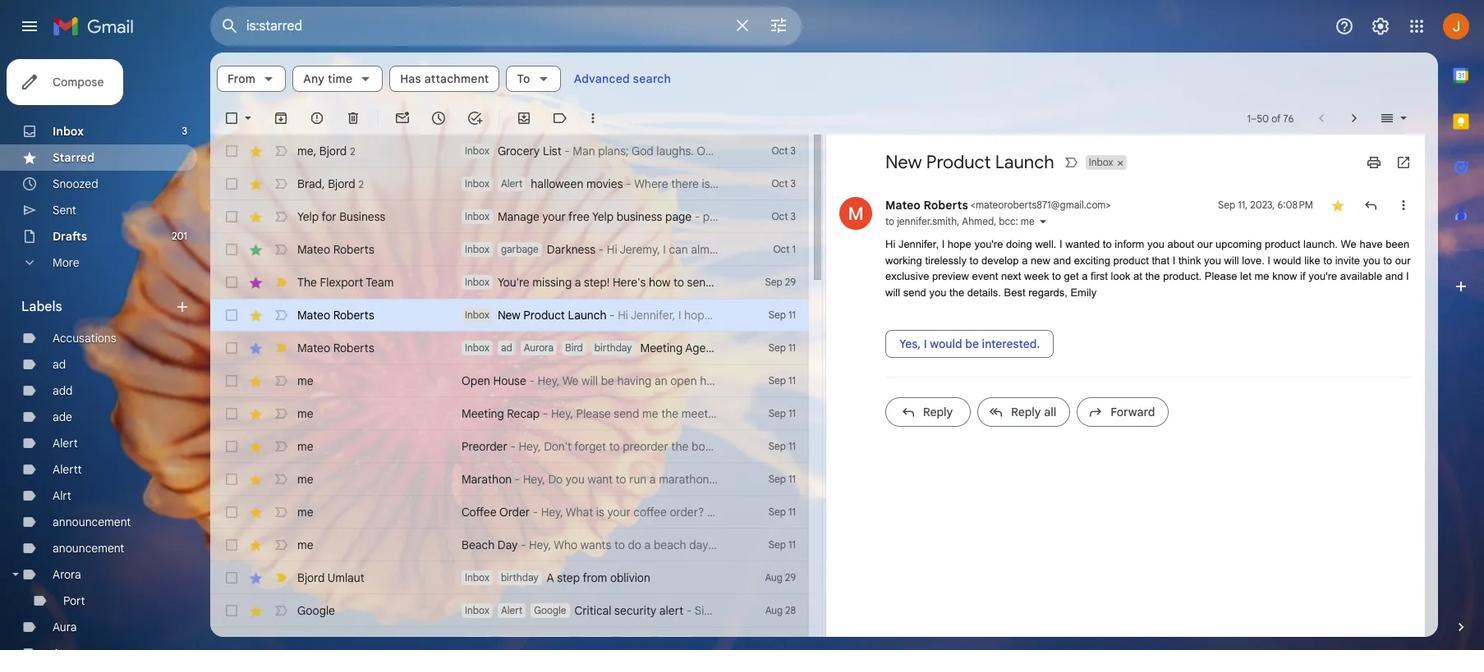 Task type: vqa. For each thing, say whether or not it's contained in the screenshot.
Starred
yes



Task type: locate. For each thing, give the bounding box(es) containing it.
older image
[[1347, 110, 1363, 127]]

1 horizontal spatial ad
[[501, 342, 513, 354]]

i down been
[[1407, 270, 1410, 283]]

aug 29
[[765, 572, 796, 584]]

4 11 from the top
[[789, 408, 796, 420]]

next
[[1002, 270, 1022, 283]]

love.
[[1243, 254, 1265, 267]]

0 vertical spatial new
[[886, 151, 923, 173]]

product up know
[[1266, 238, 1301, 251]]

13 row from the top
[[210, 529, 809, 562]]

1 horizontal spatial our
[[1396, 254, 1411, 267]]

bjord left umlaut
[[297, 571, 325, 586]]

1 horizontal spatial please
[[1205, 270, 1238, 283]]

announcement link
[[53, 515, 131, 530]]

you right the do
[[566, 473, 585, 487]]

search mail image
[[215, 12, 245, 41]]

ad
[[501, 342, 513, 354], [53, 357, 66, 372]]

reply all
[[1012, 405, 1057, 420]]

0 horizontal spatial best,
[[718, 538, 744, 553]]

brad
[[297, 176, 322, 191]]

movies
[[587, 177, 623, 191]]

sep 11 right on
[[769, 375, 796, 387]]

here's
[[613, 275, 646, 290]]

jeremy down november?
[[756, 505, 794, 520]]

launch inside row
[[568, 308, 607, 323]]

new down you're
[[498, 308, 521, 323]]

sep for jeremy
[[769, 506, 786, 519]]

jer down regards,
[[746, 538, 763, 553]]

alert for halloween movies -
[[501, 178, 523, 190]]

1 vertical spatial best,
[[718, 538, 744, 553]]

1 row from the top
[[210, 135, 809, 168]]

>
[[1106, 199, 1111, 211]]

roberts for darkness
[[333, 242, 375, 257]]

wants
[[581, 538, 612, 553]]

1 horizontal spatial would
[[1274, 254, 1302, 267]]

29 down oct 1
[[785, 276, 796, 288]]

inbox inside button
[[1089, 156, 1114, 168]]

, left ahmed
[[957, 215, 960, 228]]

alertt
[[53, 463, 82, 477]]

sep 11 for house
[[769, 375, 796, 387]]

and up the get
[[1054, 254, 1072, 267]]

7 row from the top
[[210, 332, 809, 365]]

our up think
[[1198, 238, 1213, 251]]

2 inside me , bjord 2
[[350, 145, 355, 157]]

sep up aug 29
[[769, 539, 786, 551]]

- right order
[[533, 505, 538, 520]]

2 29 from the top
[[785, 572, 796, 584]]

thanks, down recap.
[[723, 440, 764, 454]]

send down the exclusive at the top right
[[904, 286, 927, 299]]

0 vertical spatial mateo roberts
[[297, 242, 375, 257]]

14 row from the top
[[210, 562, 809, 595]]

0 horizontal spatial product
[[524, 308, 565, 323]]

1 horizontal spatial yelp
[[592, 210, 614, 224]]

ad up 'add'
[[53, 357, 66, 372]]

tab list
[[1439, 53, 1485, 592]]

bjord umlaut
[[297, 571, 365, 586]]

yes, i would be interested.
[[900, 337, 1041, 352]]

book.
[[692, 440, 721, 454]]

reply link
[[886, 398, 971, 427]]

2 inside brad , bjord 2
[[359, 178, 364, 190]]

3 oct 3 from the top
[[772, 210, 796, 223]]

jer down cheers,
[[805, 407, 822, 422]]

1 horizontal spatial meeting
[[641, 341, 683, 356]]

i up tirelessly
[[942, 238, 945, 251]]

product
[[927, 151, 991, 173], [524, 308, 565, 323]]

thanks, down 10/21.
[[763, 407, 803, 422]]

snoozed
[[53, 177, 98, 191]]

3 sep 11 from the top
[[769, 375, 796, 387]]

None checkbox
[[224, 176, 240, 192], [224, 209, 240, 225], [224, 274, 240, 291], [224, 307, 240, 324], [224, 340, 240, 357], [224, 406, 240, 422], [224, 472, 240, 488], [224, 505, 240, 521], [224, 537, 240, 554], [224, 570, 240, 587], [224, 603, 240, 620], [224, 176, 240, 192], [224, 209, 240, 225], [224, 274, 240, 291], [224, 307, 240, 324], [224, 340, 240, 357], [224, 406, 240, 422], [224, 472, 240, 488], [224, 505, 240, 521], [224, 537, 240, 554], [224, 570, 240, 587], [224, 603, 240, 620]]

1 50 of 76
[[1248, 112, 1295, 124]]

- right movies
[[626, 177, 632, 191]]

0 vertical spatial oct 3
[[772, 145, 796, 157]]

5 11 from the top
[[789, 440, 796, 453]]

2 vertical spatial mateo roberts
[[297, 341, 375, 356]]

alert
[[660, 604, 684, 619]]

jeremy right november?
[[816, 473, 855, 487]]

1 vertical spatial your
[[716, 275, 739, 290]]

sep 11 for jer
[[769, 440, 796, 453]]

2 vertical spatial your
[[608, 505, 631, 520]]

1 29 from the top
[[785, 276, 796, 288]]

1 oct 3 from the top
[[772, 145, 796, 157]]

2 aug from the top
[[766, 605, 783, 617]]

row containing brad
[[210, 168, 809, 201]]

16 row from the top
[[210, 628, 809, 651]]

oct 3 for inbox manage your free yelp business page -
[[772, 210, 796, 223]]

1 reply from the left
[[923, 405, 953, 420]]

0 horizontal spatial 2
[[350, 145, 355, 157]]

me inside hi jennifer, i hope you're doing well. i wanted to inform you about our upcoming product launch. we have been working tirelessly to develop a new and exciting product that i think you will love. i would like to invite you to our exclusive preview event next week to get a first look at the product. please let me know if you're available and i will send you the details. best regards, emily
[[1255, 270, 1270, 283]]

1 horizontal spatial reply
[[1012, 405, 1042, 420]]

11 for meeting recap - hey, please send me the meeting recap. thanks, jer
[[789, 408, 796, 420]]

thanks,
[[763, 407, 803, 422], [723, 440, 764, 454]]

1 vertical spatial bjord
[[328, 176, 355, 191]]

don't
[[544, 440, 572, 454]]

6 sep 11 from the top
[[769, 473, 796, 486]]

the
[[1146, 270, 1161, 283], [950, 286, 965, 299], [662, 407, 679, 422], [672, 440, 689, 454]]

sent
[[53, 203, 76, 218]]

1 vertical spatial would
[[930, 337, 963, 352]]

1 vertical spatial you're
[[1309, 270, 1338, 283]]

0 vertical spatial 1
[[1248, 112, 1251, 124]]

bjord for brad
[[328, 176, 355, 191]]

1 left 50
[[1248, 112, 1251, 124]]

0 vertical spatial be
[[966, 337, 980, 352]]

0 horizontal spatial meeting
[[462, 407, 504, 422]]

2 horizontal spatial will
[[1225, 254, 1240, 267]]

29 up 28 at right bottom
[[785, 572, 796, 584]]

1 vertical spatial product
[[1114, 254, 1150, 267]]

yelp for business
[[297, 210, 386, 224]]

best, right day?
[[718, 538, 744, 553]]

1 horizontal spatial launch
[[996, 151, 1055, 173]]

announcement inside row
[[501, 638, 568, 650]]

7 sep 11 from the top
[[769, 506, 796, 519]]

a right the run
[[650, 473, 656, 487]]

, down me , bjord 2
[[322, 176, 325, 191]]

i right that
[[1173, 254, 1176, 267]]

product up <
[[927, 151, 991, 173]]

compose
[[53, 75, 104, 90]]

None checkbox
[[224, 110, 240, 127], [224, 143, 240, 159], [224, 242, 240, 258], [224, 373, 240, 390], [224, 439, 240, 455], [224, 636, 240, 651], [224, 110, 240, 127], [224, 143, 240, 159], [224, 242, 240, 258], [224, 373, 240, 390], [224, 439, 240, 455], [224, 636, 240, 651]]

yes,
[[900, 337, 921, 352]]

inbox link
[[53, 124, 84, 139]]

1 vertical spatial oct 3
[[772, 178, 796, 190]]

- right the list
[[565, 144, 570, 159]]

oct 3
[[772, 145, 796, 157], [772, 178, 796, 190], [772, 210, 796, 223]]

would right yes,
[[930, 337, 963, 352]]

1 horizontal spatial google
[[534, 605, 567, 617]]

row containing yelp for business
[[210, 201, 809, 233]]

1 vertical spatial meeting
[[462, 407, 504, 422]]

marathon
[[462, 473, 512, 487]]

at
[[1134, 270, 1143, 283]]

google down a
[[534, 605, 567, 617]]

send up preorder - hey, don't forget to preorder the book. thanks, jer
[[614, 407, 640, 422]]

alert down day
[[501, 605, 523, 617]]

sep for jer
[[769, 440, 786, 453]]

reply inside reply link
[[923, 405, 953, 420]]

preorder - hey, don't forget to preorder the book. thanks, jer
[[462, 440, 783, 454]]

alertt link
[[53, 463, 82, 477]]

mateo for meeting agenda
[[297, 341, 330, 356]]

0 vertical spatial and
[[1054, 254, 1072, 267]]

sep down november?
[[769, 506, 786, 519]]

0 vertical spatial our
[[1198, 238, 1213, 251]]

brad , bjord 2
[[297, 176, 364, 191]]

2 horizontal spatial jer
[[805, 407, 822, 422]]

you down the have
[[1364, 254, 1381, 267]]

0 horizontal spatial would
[[930, 337, 963, 352]]

jennifer,
[[899, 238, 939, 251]]

sep right on
[[769, 375, 786, 387]]

0 horizontal spatial 1
[[793, 243, 796, 256]]

we down the bird
[[563, 374, 579, 389]]

please up forget
[[577, 407, 611, 422]]

row
[[210, 135, 809, 168], [210, 168, 809, 201], [210, 201, 809, 233], [210, 233, 809, 266], [210, 266, 809, 299], [210, 299, 809, 332], [210, 332, 809, 365], [210, 365, 864, 398], [210, 398, 822, 431], [210, 431, 809, 463], [210, 463, 855, 496], [210, 496, 809, 529], [210, 529, 809, 562], [210, 562, 809, 595], [210, 595, 809, 628], [210, 628, 809, 651]]

has attachment
[[400, 71, 489, 86]]

1 horizontal spatial 2
[[359, 178, 364, 190]]

accusations link
[[53, 331, 116, 346]]

free
[[569, 210, 590, 224]]

row containing announcement
[[210, 628, 809, 651]]

8 11 from the top
[[789, 539, 796, 551]]

1 vertical spatial announcement
[[501, 638, 568, 650]]

1 vertical spatial mateo roberts
[[297, 308, 375, 323]]

jeremy
[[825, 374, 864, 389], [816, 473, 855, 487], [756, 505, 794, 520]]

Starred checkbox
[[1330, 197, 1347, 214]]

do
[[549, 473, 563, 487]]

critical
[[575, 604, 612, 619]]

the left the meeting
[[662, 407, 679, 422]]

0 vertical spatial will
[[1225, 254, 1240, 267]]

1 horizontal spatial be
[[966, 337, 980, 352]]

labels navigation
[[0, 53, 210, 651]]

0 vertical spatial please
[[1205, 270, 1238, 283]]

0 vertical spatial would
[[1274, 254, 1302, 267]]

None search field
[[210, 7, 802, 46]]

mateo
[[886, 198, 921, 213], [297, 242, 330, 257], [297, 308, 330, 323], [297, 341, 330, 356]]

new product launch main content
[[210, 53, 1439, 651]]

0 vertical spatial ad
[[501, 342, 513, 354]]

clear search image
[[726, 9, 759, 42]]

1 sep 11 from the top
[[769, 309, 796, 321]]

toggle split pane mode image
[[1380, 110, 1396, 127]]

snoozed link
[[53, 177, 98, 191]]

report spam image
[[309, 110, 325, 127]]

new
[[1031, 254, 1051, 267]]

0 horizontal spatial please
[[577, 407, 611, 422]]

- right recap
[[543, 407, 548, 422]]

to right the how
[[674, 275, 685, 290]]

oct for inbox grocery list -
[[772, 145, 788, 157]]

sep for inventory
[[766, 276, 783, 288]]

aug left 28 at right bottom
[[766, 605, 783, 617]]

3 mateo roberts from the top
[[297, 341, 375, 356]]

reply
[[923, 405, 953, 420], [1012, 405, 1042, 420]]

sep left 11,
[[1219, 199, 1236, 211]]

hey,
[[538, 374, 560, 389], [551, 407, 574, 422], [519, 440, 541, 454], [523, 473, 546, 487], [541, 505, 564, 520], [529, 538, 552, 553]]

1 yelp from the left
[[297, 210, 319, 224]]

to
[[886, 215, 895, 228], [1103, 238, 1112, 251], [970, 254, 979, 267], [1324, 254, 1333, 267], [1384, 254, 1393, 267], [1053, 270, 1062, 283], [674, 275, 685, 290], [609, 440, 620, 454], [616, 473, 627, 487], [615, 538, 625, 553]]

grocery
[[498, 144, 540, 159]]

to jennifer.smith , ahmed , bcc: me
[[886, 215, 1035, 228]]

1 horizontal spatial 1
[[1248, 112, 1251, 124]]

1 vertical spatial launch
[[568, 308, 607, 323]]

1 vertical spatial 1
[[793, 243, 796, 256]]

1 vertical spatial ad
[[53, 357, 66, 372]]

get
[[1065, 270, 1079, 283]]

google
[[297, 604, 335, 619], [534, 605, 567, 617]]

step!
[[584, 275, 610, 290]]

0 vertical spatial launch
[[996, 151, 1055, 173]]

6 11 from the top
[[789, 473, 796, 486]]

settings image
[[1372, 16, 1391, 36]]

will down "upcoming"
[[1225, 254, 1240, 267]]

1 horizontal spatial will
[[886, 286, 901, 299]]

28
[[786, 605, 796, 617]]

1 mateo roberts from the top
[[297, 242, 375, 257]]

inform
[[1115, 238, 1145, 251]]

inbox button
[[1086, 155, 1116, 170]]

0 horizontal spatial launch
[[568, 308, 607, 323]]

send
[[687, 275, 713, 290], [904, 286, 927, 299], [614, 407, 640, 422]]

be left interested.
[[966, 337, 980, 352]]

1 vertical spatial 2
[[359, 178, 364, 190]]

29
[[785, 276, 796, 288], [785, 572, 796, 584]]

1 aug from the top
[[765, 572, 783, 584]]

product up aurora
[[524, 308, 565, 323]]

0 vertical spatial 2
[[350, 145, 355, 157]]

bird
[[565, 342, 583, 354]]

1 vertical spatial please
[[577, 407, 611, 422]]

any time
[[303, 71, 353, 86]]

1 vertical spatial jer
[[766, 440, 783, 454]]

sep 11 up november?
[[769, 440, 796, 453]]

the down preview
[[950, 286, 965, 299]]

reply down yes, i would be interested.
[[923, 405, 953, 420]]

8 row from the top
[[210, 365, 864, 398]]

0 horizontal spatial will
[[582, 374, 598, 389]]

5 row from the top
[[210, 266, 809, 299]]

sep up november?
[[769, 440, 786, 453]]

in
[[712, 473, 722, 487]]

you inside row
[[566, 473, 585, 487]]

11 for coffee order - hey, what is your coffee order? regards, jeremy
[[789, 506, 796, 519]]

the right at
[[1146, 270, 1161, 283]]

be left having
[[601, 374, 615, 389]]

sep down oct 1
[[766, 276, 783, 288]]

jennifer.smith
[[898, 215, 957, 228]]

ad link
[[53, 357, 66, 372]]

8 sep 11 from the top
[[769, 539, 796, 551]]

ahmed
[[963, 215, 994, 228]]

will down the bird
[[582, 374, 598, 389]]

me
[[297, 143, 314, 158], [1021, 215, 1035, 228], [1255, 270, 1270, 283], [297, 374, 314, 389], [297, 407, 314, 422], [643, 407, 659, 422], [297, 440, 314, 454], [297, 473, 314, 487], [297, 505, 314, 520], [297, 538, 314, 553]]

2 row from the top
[[210, 168, 809, 201]]

1 horizontal spatial best,
[[787, 473, 814, 487]]

you
[[1148, 238, 1165, 251], [1205, 254, 1222, 267], [1364, 254, 1381, 267], [930, 286, 947, 299], [566, 473, 585, 487]]

0 horizontal spatial be
[[601, 374, 615, 389]]

2 vertical spatial alert
[[501, 605, 523, 617]]

anouncement link
[[53, 542, 124, 556]]

sep 11 up aug 29
[[769, 539, 796, 551]]

0 vertical spatial meeting
[[641, 341, 683, 356]]

sep 11 right in on the bottom of the page
[[769, 473, 796, 486]]

move to inbox image
[[516, 110, 533, 127]]

5 sep 11 from the top
[[769, 440, 796, 453]]

7 11 from the top
[[789, 506, 796, 519]]

would up know
[[1274, 254, 1302, 267]]

2 vertical spatial oct 3
[[772, 210, 796, 223]]

jer
[[805, 407, 822, 422], [766, 440, 783, 454], [746, 538, 763, 553]]

launch up the mateoroberts871@gmail.com
[[996, 151, 1055, 173]]

please left let
[[1205, 270, 1238, 283]]

2 oct 3 from the top
[[772, 178, 796, 190]]

1 vertical spatial product
[[524, 308, 565, 323]]

i right yes,
[[924, 337, 928, 352]]

halloween movies -
[[531, 177, 635, 191]]

business
[[617, 210, 663, 224]]

0 vertical spatial alert
[[501, 178, 523, 190]]

sep 11 up 10/21.
[[769, 342, 796, 354]]

15 row from the top
[[210, 595, 809, 628]]

1 vertical spatial will
[[886, 286, 901, 299]]

3 11 from the top
[[789, 375, 796, 387]]

sep 11 for in
[[769, 473, 796, 486]]

you're up develop
[[975, 238, 1004, 251]]

2 reply from the left
[[1012, 405, 1042, 420]]

0 vertical spatial bjord
[[320, 143, 347, 158]]

0 vertical spatial we
[[1342, 238, 1357, 251]]

port link
[[63, 594, 85, 609]]

4 sep 11 from the top
[[769, 408, 796, 420]]

sep 11 for day?
[[769, 539, 796, 551]]

will
[[1225, 254, 1240, 267], [886, 286, 901, 299], [582, 374, 598, 389]]

manage
[[498, 210, 540, 224]]

0 horizontal spatial birthday
[[501, 572, 539, 584]]

be inside button
[[966, 337, 980, 352]]

sep up 10/21.
[[769, 342, 786, 354]]

birthday right the bird
[[595, 342, 632, 354]]

0 horizontal spatial yelp
[[297, 210, 319, 224]]

a right the get
[[1082, 270, 1088, 283]]

support image
[[1335, 16, 1355, 36]]

0 vertical spatial 29
[[785, 276, 796, 288]]

you right think
[[1205, 254, 1222, 267]]

1 horizontal spatial product
[[1266, 238, 1301, 251]]

a left new
[[1022, 254, 1028, 267]]

exciting
[[1075, 254, 1111, 267]]

inbox inside inbox new product launch -
[[465, 309, 490, 321]]

google down bjord umlaut
[[297, 604, 335, 619]]

jer up november?
[[766, 440, 783, 454]]

sep right recap.
[[769, 408, 786, 420]]

1 vertical spatial alert
[[53, 436, 78, 451]]

0 vertical spatial birthday
[[595, 342, 632, 354]]

step
[[557, 571, 580, 586]]

your left free
[[543, 210, 566, 224]]

1 horizontal spatial announcement
[[501, 638, 568, 650]]

hey, left what on the bottom
[[541, 505, 564, 520]]

2 mateo roberts from the top
[[297, 308, 375, 323]]

inbox manage your free yelp business page -
[[465, 210, 703, 224]]

0 horizontal spatial google
[[297, 604, 335, 619]]

0 horizontal spatial announcement
[[53, 515, 131, 530]]

ad inside new product launch main content
[[501, 342, 513, 354]]

1 up sep 29
[[793, 243, 796, 256]]

product.
[[1164, 270, 1202, 283]]

reply inside reply all link
[[1012, 405, 1042, 420]]

sep for in
[[769, 473, 786, 486]]

roberts for meeting agenda
[[333, 341, 375, 356]]

announcement down a
[[501, 638, 568, 650]]

1 11 from the top
[[789, 309, 796, 321]]

search
[[633, 71, 671, 86]]

new up jennifer.smith
[[886, 151, 923, 173]]

,
[[314, 143, 317, 158], [322, 176, 325, 191], [957, 215, 960, 228], [994, 215, 997, 228]]

we up invite
[[1342, 238, 1357, 251]]

0 vertical spatial announcement
[[53, 515, 131, 530]]

inventory
[[742, 275, 790, 290]]

2 horizontal spatial send
[[904, 286, 927, 299]]

to up event
[[970, 254, 979, 267]]

0 vertical spatial aug
[[765, 572, 783, 584]]

alert down "grocery"
[[501, 178, 523, 190]]

more image
[[585, 110, 602, 127]]

10/21.
[[751, 374, 780, 389]]

hey, up 'don't'
[[551, 407, 574, 422]]

3 row from the top
[[210, 201, 809, 233]]

details.
[[968, 286, 1002, 299]]

inbox
[[53, 124, 84, 139], [465, 145, 490, 157], [1089, 156, 1114, 168], [465, 178, 490, 190], [465, 210, 490, 223], [465, 243, 490, 256], [465, 276, 490, 288], [465, 309, 490, 321], [465, 342, 490, 354], [465, 572, 490, 584], [465, 605, 490, 617]]

0 vertical spatial product
[[927, 151, 991, 173]]

gmail image
[[53, 10, 142, 43]]

yelp left for
[[297, 210, 319, 224]]

, left bcc:
[[994, 215, 997, 228]]

thu, aug 17, 2023, 6:00 am element
[[767, 636, 796, 651]]

yelp right free
[[592, 210, 614, 224]]

starred image
[[1330, 197, 1347, 214]]

-
[[565, 144, 570, 159], [626, 177, 632, 191], [695, 210, 700, 224], [599, 242, 604, 257], [610, 308, 615, 323], [530, 374, 535, 389], [543, 407, 548, 422], [511, 440, 516, 454], [515, 473, 520, 487], [533, 505, 538, 520], [521, 538, 526, 553], [687, 604, 692, 619]]

will down the exclusive at the top right
[[886, 286, 901, 299]]

0 horizontal spatial and
[[1054, 254, 1072, 267]]



Task type: describe. For each thing, give the bounding box(es) containing it.
the left book.
[[672, 440, 689, 454]]

row containing the flexport team
[[210, 266, 809, 299]]

1 horizontal spatial and
[[1386, 270, 1404, 283]]

darkness
[[547, 242, 596, 257]]

1 vertical spatial our
[[1396, 254, 1411, 267]]

drafts link
[[53, 229, 87, 244]]

would inside hi jennifer, i hope you're doing well. i wanted to inform you about our upcoming product launch. we have been working tirelessly to develop a new and exciting product that i think you will love. i would like to invite you to our exclusive preview event next week to get a first look at the product. please let me know if you're available and i will send you the details. best regards, emily
[[1274, 254, 1302, 267]]

day?
[[690, 538, 715, 553]]

11 for preorder - hey, don't forget to preorder the book. thanks, jer
[[789, 440, 796, 453]]

inbox inside inbox you're missing a step! here's how to send your inventory
[[465, 276, 490, 288]]

sep 29
[[766, 276, 796, 288]]

to down been
[[1384, 254, 1393, 267]]

0 vertical spatial best,
[[787, 473, 814, 487]]

meeting for meeting agenda
[[641, 341, 683, 356]]

sep for day?
[[769, 539, 786, 551]]

to left "do"
[[615, 538, 625, 553]]

run
[[630, 473, 647, 487]]

we inside hi jennifer, i hope you're doing well. i wanted to inform you about our upcoming product launch. we have been working tirelessly to develop a new and exciting product that i think you will love. i would like to invite you to our exclusive preview event next week to get a first look at the product. please let me know if you're available and i will send you the details. best regards, emily
[[1342, 238, 1357, 251]]

mateo for new product launch
[[297, 308, 330, 323]]

house
[[494, 374, 527, 389]]

- right alert
[[687, 604, 692, 619]]

more
[[53, 256, 79, 270]]

2 vertical spatial bjord
[[297, 571, 325, 586]]

0 horizontal spatial your
[[543, 210, 566, 224]]

- right day
[[521, 538, 526, 553]]

a left step!
[[575, 275, 581, 290]]

- right the "page"
[[695, 210, 700, 224]]

0 horizontal spatial product
[[1114, 254, 1150, 267]]

advanced search options image
[[763, 9, 795, 42]]

0 vertical spatial thanks,
[[763, 407, 803, 422]]

to button
[[507, 66, 561, 92]]

meeting for meeting recap - hey, please send me the meeting recap. thanks, jer
[[462, 407, 504, 422]]

aug for a step from oblivion
[[765, 572, 783, 584]]

1 horizontal spatial birthday
[[595, 342, 632, 354]]

inbox inside inbox manage your free yelp business page -
[[465, 210, 490, 223]]

aug for critical security alert
[[766, 605, 783, 617]]

hey, left 'don't'
[[519, 440, 541, 454]]

sep down sep 29
[[769, 309, 786, 321]]

1 vertical spatial we
[[563, 374, 579, 389]]

marathon
[[659, 473, 709, 487]]

regards,
[[1029, 286, 1068, 299]]

29 for a step from oblivion
[[785, 572, 796, 584]]

a right "do"
[[645, 538, 651, 553]]

reply for reply all
[[1012, 405, 1042, 420]]

mateo for darkness
[[297, 242, 330, 257]]

event
[[973, 270, 999, 283]]

1 vertical spatial thanks,
[[723, 440, 764, 454]]

2 yelp from the left
[[592, 210, 614, 224]]

to left the run
[[616, 473, 627, 487]]

arora link
[[53, 568, 81, 583]]

2 for brad
[[359, 178, 364, 190]]

the flexport team
[[297, 275, 394, 290]]

bjord for me
[[320, 143, 347, 158]]

1 vertical spatial birthday
[[501, 572, 539, 584]]

3 for halloween movies -
[[791, 178, 796, 190]]

mateoroberts871@gmail.com
[[976, 199, 1106, 211]]

like
[[1305, 254, 1321, 267]]

garbage
[[501, 243, 539, 256]]

6 row from the top
[[210, 299, 809, 332]]

oct 3 for inbox grocery list -
[[772, 145, 796, 157]]

i right well.
[[1060, 238, 1063, 251]]

about
[[1168, 238, 1195, 251]]

29 for you're missing a step! here's how to send your inventory
[[785, 276, 796, 288]]

2 11 from the top
[[789, 342, 796, 354]]

mateo roberts for inbox
[[297, 308, 375, 323]]

1 horizontal spatial product
[[927, 151, 991, 173]]

you down preview
[[930, 286, 947, 299]]

- right preorder
[[511, 440, 516, 454]]

1 vertical spatial new
[[498, 308, 521, 323]]

1 horizontal spatial send
[[687, 275, 713, 290]]

on
[[735, 374, 748, 389]]

attachment
[[425, 71, 489, 86]]

hey, for hey, who wants to do a beach day? best, jer
[[529, 538, 552, 553]]

3 for inbox grocery list -
[[791, 145, 796, 157]]

10 row from the top
[[210, 431, 809, 463]]

reply for reply
[[923, 405, 953, 420]]

- right darkness
[[599, 242, 604, 257]]

has attachment button
[[390, 66, 500, 92]]

recap
[[507, 407, 540, 422]]

regards,
[[707, 505, 753, 520]]

add to tasks image
[[467, 110, 483, 127]]

inbox inside labels navigation
[[53, 124, 84, 139]]

of
[[1272, 112, 1282, 124]]

add link
[[53, 384, 73, 399]]

drafts
[[53, 229, 87, 244]]

- right marathon
[[515, 473, 520, 487]]

6:08 pm
[[1278, 199, 1314, 211]]

alert inside labels navigation
[[53, 436, 78, 451]]

hey, left the do
[[523, 473, 546, 487]]

3 for inbox manage your free yelp business page -
[[791, 210, 796, 223]]

- right house
[[530, 374, 535, 389]]

labels heading
[[21, 299, 174, 316]]

0 vertical spatial jeremy
[[825, 374, 864, 389]]

having
[[618, 374, 652, 389]]

flexport
[[320, 275, 363, 290]]

meeting agenda
[[641, 341, 726, 356]]

oct for halloween movies -
[[772, 178, 788, 190]]

open
[[462, 374, 491, 389]]

open house - hey, we will be having an open house on 10/21. cheers, jeremy
[[462, 374, 864, 389]]

0 horizontal spatial send
[[614, 407, 640, 422]]

0 horizontal spatial you're
[[975, 238, 1004, 251]]

meeting
[[682, 407, 724, 422]]

11 row from the top
[[210, 463, 855, 496]]

9 row from the top
[[210, 398, 822, 431]]

76
[[1284, 112, 1295, 124]]

2 for me
[[350, 145, 355, 157]]

row containing google
[[210, 595, 809, 628]]

well.
[[1036, 238, 1057, 251]]

sep inside cell
[[1219, 199, 1236, 211]]

coffee
[[634, 505, 667, 520]]

zephyr
[[661, 638, 692, 650]]

hi jennifer, i hope you're doing well. i wanted to inform you about our upcoming product launch. we have been working tirelessly to develop a new and exciting product that i think you will love. i would like to invite you to our exclusive preview event next week to get a first look at the product. please let me know if you're available and i will send you the details. best regards, emily
[[886, 238, 1411, 299]]

row containing bjord umlaut
[[210, 562, 809, 595]]

product inside row
[[524, 308, 565, 323]]

labels image
[[552, 110, 569, 127]]

me , bjord 2
[[297, 143, 355, 158]]

sep 11 for thanks,
[[769, 408, 796, 420]]

aura
[[53, 620, 77, 635]]

3 inside labels navigation
[[182, 125, 187, 137]]

to up hi
[[886, 215, 895, 228]]

Search mail text field
[[247, 18, 723, 35]]

sep for thanks,
[[769, 408, 786, 420]]

labels
[[21, 299, 62, 316]]

day
[[498, 538, 518, 553]]

week
[[1025, 270, 1050, 283]]

to left the get
[[1053, 270, 1062, 283]]

11 for marathon - hey, do you want to run a marathon in november? best, jeremy
[[789, 473, 796, 486]]

you up that
[[1148, 238, 1165, 251]]

compose button
[[7, 59, 124, 105]]

hope
[[948, 238, 972, 251]]

available
[[1341, 270, 1383, 283]]

2 vertical spatial jeremy
[[756, 505, 794, 520]]

2 horizontal spatial your
[[716, 275, 739, 290]]

2 sep 11 from the top
[[769, 342, 796, 354]]

november?
[[724, 473, 784, 487]]

aura link
[[53, 620, 77, 635]]

to up exciting
[[1103, 238, 1112, 251]]

any
[[303, 71, 325, 86]]

hey, for hey, please send me the meeting recap. thanks, jer
[[551, 407, 574, 422]]

, down report spam icon
[[314, 143, 317, 158]]

oct for darkness -
[[774, 243, 790, 256]]

who
[[554, 538, 578, 553]]

look
[[1111, 270, 1131, 283]]

alrt
[[53, 489, 71, 504]]

hey, for hey, we will be having an open house on 10/21. cheers, jeremy
[[538, 374, 560, 389]]

announcement inside labels navigation
[[53, 515, 131, 530]]

doing
[[1007, 238, 1033, 251]]

1 horizontal spatial jer
[[766, 440, 783, 454]]

12 row from the top
[[210, 496, 809, 529]]

1 vertical spatial jeremy
[[816, 473, 855, 487]]

yes, i would be interested. button
[[886, 330, 1055, 358]]

roberts for new product launch
[[333, 308, 375, 323]]

4 row from the top
[[210, 233, 809, 266]]

snooze image
[[431, 110, 447, 127]]

to right forget
[[609, 440, 620, 454]]

archive image
[[273, 110, 289, 127]]

from button
[[217, 66, 286, 92]]

11 for open house - hey, we will be having an open house on 10/21. cheers, jeremy
[[789, 375, 796, 387]]

alert for critical security alert -
[[501, 605, 523, 617]]

oblivion
[[610, 571, 651, 586]]

1 vertical spatial be
[[601, 374, 615, 389]]

sep 11 for jeremy
[[769, 506, 796, 519]]

sent link
[[53, 203, 76, 218]]

want
[[588, 473, 613, 487]]

beach day - hey, who wants to do a beach day? best, jer
[[462, 538, 763, 553]]

show details image
[[1038, 217, 1048, 227]]

first
[[1091, 270, 1109, 283]]

tirelessly
[[926, 254, 967, 267]]

to right like
[[1324, 254, 1333, 267]]

11 for beach day - hey, who wants to do a beach day? best, jer
[[789, 539, 796, 551]]

0 vertical spatial jer
[[805, 407, 822, 422]]

delete image
[[345, 110, 362, 127]]

anouncement
[[53, 542, 124, 556]]

mateo roberts for darkness
[[297, 242, 375, 257]]

preview
[[933, 270, 970, 283]]

have
[[1360, 238, 1384, 251]]

mateo roberts < mateoroberts871@gmail.com >
[[886, 198, 1111, 213]]

201
[[172, 230, 187, 242]]

if
[[1301, 270, 1306, 283]]

umlaut
[[328, 571, 365, 586]]

exclusive
[[886, 270, 930, 283]]

develop
[[982, 254, 1019, 267]]

forward
[[1111, 405, 1156, 420]]

oct for inbox manage your free yelp business page -
[[772, 210, 788, 223]]

i right love.
[[1268, 254, 1271, 267]]

interested.
[[982, 337, 1041, 352]]

security
[[615, 604, 657, 619]]

please inside hi jennifer, i hope you're doing well. i wanted to inform you about our upcoming product launch. we have been working tirelessly to develop a new and exciting product that i think you will love. i would like to invite you to our exclusive preview event next week to get a first look at the product. please let me know if you're available and i will send you the details. best regards, emily
[[1205, 270, 1238, 283]]

ad inside labels navigation
[[53, 357, 66, 372]]

hey, for hey, what is your coffee order? regards, jeremy
[[541, 505, 564, 520]]

inbox inside inbox grocery list -
[[465, 145, 490, 157]]

would inside button
[[930, 337, 963, 352]]

meeting recap - hey, please send me the meeting recap. thanks, jer
[[462, 407, 822, 422]]

sep 11, 2023, 6:08 pm cell
[[1219, 197, 1314, 214]]

house
[[700, 374, 732, 389]]

sep for house
[[769, 375, 786, 387]]

ade link
[[53, 410, 72, 425]]

mateo roberts cell
[[886, 198, 1111, 213]]

i inside button
[[924, 337, 928, 352]]

<
[[971, 199, 976, 211]]

page
[[666, 210, 692, 224]]

wanted
[[1066, 238, 1101, 251]]

- down step!
[[610, 308, 615, 323]]

send inside hi jennifer, i hope you're doing well. i wanted to inform you about our upcoming product launch. we have been working tirelessly to develop a new and exciting product that i think you will love. i would like to invite you to our exclusive preview event next week to get a first look at the product. please let me know if you're available and i will send you the details. best regards, emily
[[904, 286, 927, 299]]

missing
[[533, 275, 572, 290]]

working
[[886, 254, 923, 267]]

that
[[1152, 254, 1170, 267]]

0 horizontal spatial our
[[1198, 238, 1213, 251]]

main menu image
[[20, 16, 39, 36]]

order
[[500, 505, 530, 520]]

1 horizontal spatial your
[[608, 505, 631, 520]]

aug 28
[[766, 605, 796, 617]]

oct 3 for halloween movies -
[[772, 178, 796, 190]]

0 horizontal spatial jer
[[746, 538, 763, 553]]



